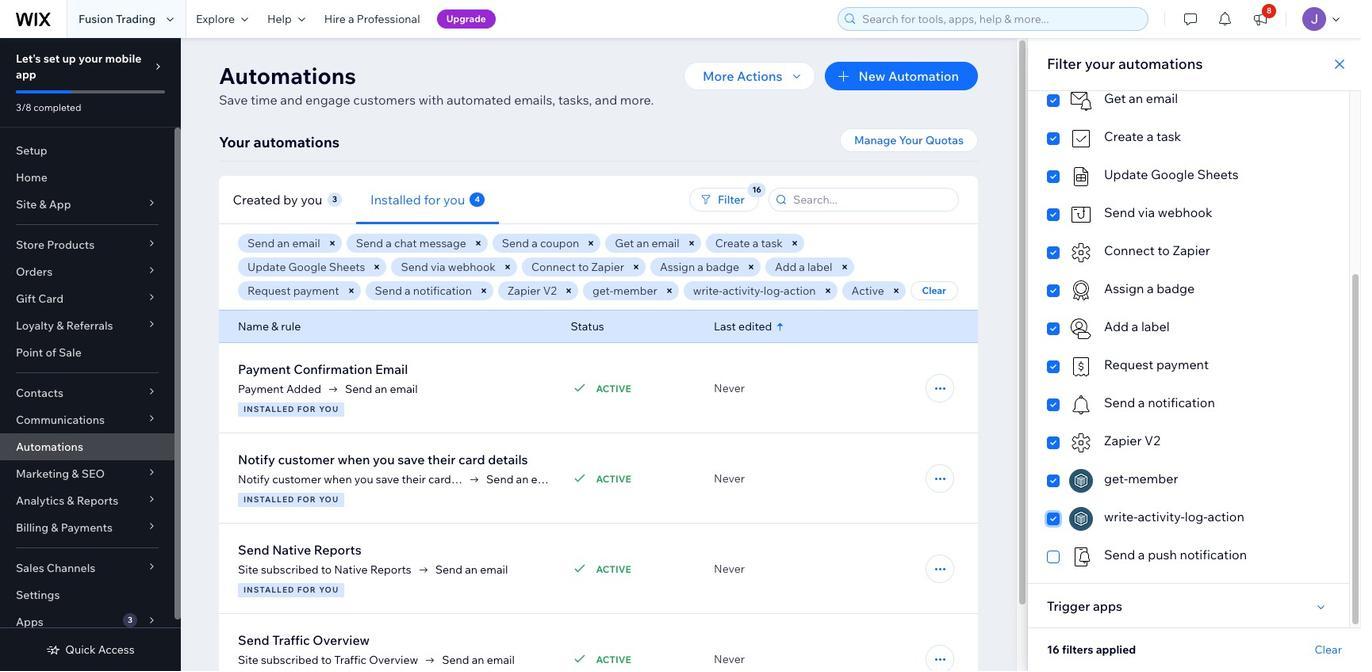 Task type: describe. For each thing, give the bounding box(es) containing it.
new
[[859, 68, 886, 84]]

0 vertical spatial native
[[272, 543, 311, 558]]

quick access
[[65, 643, 135, 658]]

referrals
[[66, 319, 113, 333]]

for
[[424, 192, 441, 207]]

fusion
[[79, 12, 113, 26]]

0 vertical spatial add a label
[[775, 260, 833, 274]]

active for notify customer when you save their card details
[[596, 473, 631, 485]]

site subscribed to native reports
[[238, 563, 412, 578]]

1 vertical spatial create a task
[[715, 236, 783, 251]]

automated
[[447, 92, 511, 108]]

Add a label checkbox
[[1047, 317, 1330, 341]]

chat
[[394, 236, 417, 251]]

more actions button
[[684, 62, 816, 90]]

category image for write-activity-log-action
[[1069, 508, 1093, 532]]

0 vertical spatial automations
[[1118, 55, 1203, 73]]

2 notify from the top
[[238, 473, 270, 487]]

1 vertical spatial clear button
[[1315, 643, 1342, 658]]

set
[[43, 52, 60, 66]]

manage your quotas button
[[840, 129, 978, 152]]

loyalty
[[16, 319, 54, 333]]

products
[[47, 238, 95, 252]]

to down send native reports
[[321, 563, 332, 578]]

0 horizontal spatial task
[[761, 236, 783, 251]]

hire
[[324, 12, 346, 26]]

you for customer
[[319, 495, 339, 505]]

settings
[[16, 589, 60, 603]]

get an email inside checkbox
[[1104, 90, 1178, 106]]

manage your quotas
[[854, 133, 964, 148]]

category image for create
[[1069, 127, 1093, 151]]

installed for payment
[[244, 405, 295, 415]]

fusion trading
[[79, 12, 155, 26]]

subscribed for traffic
[[261, 654, 319, 668]]

automations link
[[0, 434, 175, 461]]

1 and from the left
[[280, 92, 303, 108]]

point
[[16, 346, 43, 360]]

write-activity-log-action inside checkbox
[[1104, 509, 1245, 525]]

0 horizontal spatial traffic
[[272, 633, 310, 649]]

0 vertical spatial when
[[338, 452, 370, 468]]

log- inside checkbox
[[1185, 509, 1208, 525]]

help
[[267, 12, 292, 26]]

sales channels button
[[0, 555, 175, 582]]

Assign a badge checkbox
[[1047, 279, 1330, 303]]

manage
[[854, 133, 897, 148]]

push
[[1148, 547, 1177, 563]]

member inside get-member "option"
[[1128, 471, 1179, 487]]

installed for you for confirmation
[[244, 405, 339, 415]]

zapier down the send a coupon
[[508, 284, 541, 298]]

sale
[[59, 346, 82, 360]]

apps
[[16, 616, 43, 630]]

app
[[49, 198, 71, 212]]

trading
[[116, 12, 155, 26]]

marketing
[[16, 467, 69, 482]]

installed for you for native
[[244, 585, 339, 596]]

site for send native reports
[[238, 563, 258, 578]]

site inside popup button
[[16, 198, 37, 212]]

update google sheets inside update google sheets option
[[1104, 167, 1239, 182]]

settings link
[[0, 582, 175, 609]]

loyalty & referrals button
[[0, 313, 175, 340]]

more actions
[[703, 68, 783, 84]]

a inside create a task option
[[1147, 129, 1154, 144]]

gift
[[16, 292, 36, 306]]

notification inside 'option'
[[1148, 395, 1215, 411]]

payment confirmation email
[[238, 362, 408, 378]]

zapier inside 'checkbox'
[[1104, 433, 1142, 449]]

1 horizontal spatial your
[[1085, 55, 1115, 73]]

connect to zapier inside "checkbox"
[[1104, 243, 1210, 259]]

payment for payment confirmation email
[[238, 362, 291, 378]]

add inside option
[[1104, 319, 1129, 335]]

active
[[852, 284, 884, 298]]

reports for send native reports
[[314, 543, 362, 558]]

to down "coupon"
[[578, 260, 589, 274]]

send traffic overview
[[238, 633, 370, 649]]

1 vertical spatial webhook
[[448, 260, 496, 274]]

added
[[286, 382, 321, 397]]

1 vertical spatial when
[[324, 473, 352, 487]]

payment added
[[238, 382, 321, 397]]

a inside add a label option
[[1132, 319, 1139, 335]]

orders
[[16, 265, 53, 279]]

0 horizontal spatial get-
[[593, 284, 613, 298]]

0 vertical spatial activity-
[[723, 284, 764, 298]]

1 vertical spatial overview
[[369, 654, 418, 668]]

get-member checkbox
[[1047, 470, 1330, 493]]

let's
[[16, 52, 41, 66]]

0 vertical spatial assign
[[660, 260, 695, 274]]

created
[[233, 192, 281, 207]]

category image for get an email
[[1069, 89, 1093, 113]]

send via webhook inside checkbox
[[1104, 205, 1213, 221]]

1 vertical spatial get
[[615, 236, 634, 251]]

sales channels
[[16, 562, 95, 576]]

0 vertical spatial customer
[[278, 452, 335, 468]]

0 vertical spatial notification
[[413, 284, 472, 298]]

Send via webhook checkbox
[[1047, 203, 1330, 227]]

analytics & reports button
[[0, 488, 175, 515]]

0 vertical spatial send a notification
[[375, 284, 472, 298]]

0 horizontal spatial card
[[428, 473, 451, 487]]

write-activity-log-action checkbox
[[1047, 508, 1330, 532]]

upgrade button
[[437, 10, 496, 29]]

completed
[[34, 102, 81, 113]]

0 vertical spatial request
[[248, 284, 291, 298]]

0 horizontal spatial zapier v2
[[508, 284, 557, 298]]

1 vertical spatial automations
[[254, 133, 340, 152]]

subscribed for native
[[261, 563, 319, 578]]

site & app
[[16, 198, 71, 212]]

an inside checkbox
[[1129, 90, 1143, 106]]

1 vertical spatial via
[[431, 260, 445, 274]]

category image for connect to zapier
[[1069, 241, 1093, 265]]

0 horizontal spatial clear button
[[910, 282, 958, 301]]

zapier up status
[[591, 260, 624, 274]]

home link
[[0, 164, 175, 191]]

send a notification inside 'option'
[[1104, 395, 1215, 411]]

for for native
[[297, 585, 316, 596]]

site & app button
[[0, 191, 175, 218]]

automations save time and engage customers with automated emails, tasks, and more.
[[219, 62, 654, 108]]

request inside checkbox
[[1104, 357, 1154, 373]]

get- inside get-member "option"
[[1104, 471, 1128, 487]]

3 inside the sidebar element
[[128, 616, 132, 626]]

automation
[[888, 68, 959, 84]]

0 horizontal spatial send via webhook
[[401, 260, 496, 274]]

task inside create a task option
[[1157, 129, 1181, 144]]

0 horizontal spatial label
[[808, 260, 833, 274]]

request payment inside checkbox
[[1104, 357, 1209, 373]]

setup
[[16, 144, 47, 158]]

message
[[419, 236, 466, 251]]

0 horizontal spatial add
[[775, 260, 797, 274]]

let's set up your mobile app
[[16, 52, 142, 82]]

Zapier V2 checkbox
[[1047, 432, 1330, 455]]

2 horizontal spatial reports
[[370, 563, 412, 578]]

apps
[[1093, 599, 1123, 615]]

payment inside checkbox
[[1157, 357, 1209, 373]]

billing
[[16, 521, 49, 535]]

never for notify customer when you save their card details
[[714, 472, 745, 486]]

1 vertical spatial update google sheets
[[248, 260, 365, 274]]

active for payment confirmation email
[[596, 383, 631, 395]]

hire a professional
[[324, 12, 420, 26]]

8 button
[[1243, 0, 1278, 38]]

1 vertical spatial clear
[[1315, 643, 1342, 658]]

store
[[16, 238, 44, 252]]

0 vertical spatial details
[[488, 452, 528, 468]]

installed for you for customer
[[244, 495, 339, 505]]

site subscribed to traffic overview
[[238, 654, 418, 668]]

0 vertical spatial card
[[459, 452, 485, 468]]

connect inside "checkbox"
[[1104, 243, 1155, 259]]

trigger
[[1047, 599, 1090, 615]]

hire a professional link
[[315, 0, 430, 38]]

16 filters applied
[[1047, 643, 1136, 658]]

3/8 completed
[[16, 102, 81, 113]]

0 horizontal spatial payment
[[293, 284, 339, 298]]

0 horizontal spatial sheets
[[329, 260, 365, 274]]

1 vertical spatial save
[[376, 473, 399, 487]]

billing & payments button
[[0, 515, 175, 542]]

reports for analytics & reports
[[77, 494, 118, 509]]

automations for automations
[[16, 440, 83, 455]]

Search for tools, apps, help & more... field
[[858, 8, 1143, 30]]

home
[[16, 171, 47, 185]]

0 vertical spatial member
[[613, 284, 657, 298]]

of
[[46, 346, 56, 360]]

1 vertical spatial details
[[454, 473, 488, 487]]

0 vertical spatial v2
[[543, 284, 557, 298]]

you for confirmation
[[319, 405, 339, 415]]

category image for assign a badge
[[1069, 279, 1093, 303]]

update inside option
[[1104, 167, 1148, 182]]

last
[[714, 320, 736, 334]]

contacts
[[16, 386, 63, 401]]

assign a badge inside option
[[1104, 281, 1195, 297]]

Search... field
[[789, 189, 954, 211]]

coupon
[[540, 236, 579, 251]]

installed for notify
[[244, 495, 295, 505]]

more.
[[620, 92, 654, 108]]

webhook inside checkbox
[[1158, 205, 1213, 221]]

up
[[62, 52, 76, 66]]

help button
[[258, 0, 315, 38]]

email
[[375, 362, 408, 378]]

zapier inside "checkbox"
[[1173, 243, 1210, 259]]

loyalty & referrals
[[16, 319, 113, 333]]

0 vertical spatial save
[[398, 452, 425, 468]]

billing & payments
[[16, 521, 113, 535]]

0 vertical spatial get-member
[[593, 284, 657, 298]]



Task type: vqa. For each thing, say whether or not it's contained in the screenshot.
Peterson
no



Task type: locate. For each thing, give the bounding box(es) containing it.
never for send native reports
[[714, 562, 745, 577]]

connect down send via webhook checkbox
[[1104, 243, 1155, 259]]

add a label
[[775, 260, 833, 274], [1104, 319, 1170, 335]]

installed for you up send native reports
[[244, 495, 339, 505]]

you
[[319, 405, 339, 415], [319, 495, 339, 505], [319, 585, 339, 596]]

for for confirmation
[[297, 405, 316, 415]]

1 vertical spatial payment
[[238, 382, 284, 397]]

3 installed from the top
[[244, 585, 295, 596]]

a inside assign a badge option
[[1147, 281, 1154, 297]]

contacts button
[[0, 380, 175, 407]]

payments
[[61, 521, 113, 535]]

badge inside option
[[1157, 281, 1195, 297]]

your down save
[[219, 133, 250, 152]]

2 category image from the top
[[1069, 165, 1093, 189]]

subscribed down send native reports
[[261, 563, 319, 578]]

filter for filter
[[718, 193, 745, 207]]

tab list
[[219, 176, 605, 224]]

filter
[[1047, 55, 1082, 73], [718, 193, 745, 207]]

3 for from the top
[[297, 585, 316, 596]]

1 active from the top
[[596, 383, 631, 395]]

get right "coupon"
[[615, 236, 634, 251]]

zapier down send via webhook checkbox
[[1173, 243, 1210, 259]]

1 for from the top
[[297, 405, 316, 415]]

action down get-member "option"
[[1208, 509, 1245, 525]]

your inside button
[[899, 133, 923, 148]]

request payment down add a label option
[[1104, 357, 1209, 373]]

payment up "payment added"
[[238, 362, 291, 378]]

get
[[1104, 90, 1126, 106], [615, 236, 634, 251]]

0 vertical spatial clear
[[922, 285, 946, 297]]

4
[[475, 194, 480, 204]]

sales
[[16, 562, 44, 576]]

via down the message
[[431, 260, 445, 274]]

send an email for when
[[486, 473, 559, 487]]

0 vertical spatial label
[[808, 260, 833, 274]]

0 horizontal spatial write-activity-log-action
[[693, 284, 816, 298]]

category image
[[1069, 89, 1093, 113], [1069, 165, 1093, 189], [1069, 203, 1093, 227], [1069, 241, 1093, 265], [1069, 279, 1093, 303], [1069, 393, 1093, 417], [1069, 432, 1093, 455], [1069, 508, 1093, 532]]

Create a task checkbox
[[1047, 127, 1330, 151]]

badge down connect to zapier "checkbox"
[[1157, 281, 1195, 297]]

1 vertical spatial activity-
[[1138, 509, 1185, 525]]

via inside checkbox
[[1138, 205, 1155, 221]]

installed down "payment added"
[[244, 405, 295, 415]]

1 horizontal spatial 3
[[332, 194, 337, 204]]

for down the added
[[297, 405, 316, 415]]

category image for zapier v2
[[1069, 432, 1093, 455]]

0 horizontal spatial your
[[219, 133, 250, 152]]

sheets down create a task option
[[1198, 167, 1239, 182]]

connect down "coupon"
[[531, 260, 576, 274]]

Send a push notification checkbox
[[1047, 546, 1330, 570]]

activity- up last edited
[[723, 284, 764, 298]]

edited
[[739, 320, 772, 334]]

send a notification down request payment checkbox
[[1104, 395, 1215, 411]]

2 and from the left
[[595, 92, 617, 108]]

0 vertical spatial via
[[1138, 205, 1155, 221]]

2 never from the top
[[714, 472, 745, 486]]

0 vertical spatial notify customer when you save their card details
[[238, 452, 528, 468]]

1 you from the top
[[319, 405, 339, 415]]

setup link
[[0, 137, 175, 164]]

& for site
[[39, 198, 46, 212]]

1 vertical spatial 3
[[128, 616, 132, 626]]

you down site subscribed to native reports
[[319, 585, 339, 596]]

sheets
[[1198, 167, 1239, 182], [329, 260, 365, 274]]

1 horizontal spatial webhook
[[1158, 205, 1213, 221]]

1 vertical spatial native
[[334, 563, 368, 578]]

for down site subscribed to native reports
[[297, 585, 316, 596]]

1 vertical spatial zapier v2
[[1104, 433, 1160, 449]]

update down create a task option
[[1104, 167, 1148, 182]]

reports
[[77, 494, 118, 509], [314, 543, 362, 558], [370, 563, 412, 578]]

installed for you
[[244, 405, 339, 415], [244, 495, 339, 505], [244, 585, 339, 596]]

point of sale
[[16, 346, 82, 360]]

Update Google Sheets checkbox
[[1047, 165, 1330, 189]]

send native reports
[[238, 543, 362, 558]]

1 horizontal spatial connect
[[1104, 243, 1155, 259]]

write- up last
[[693, 284, 723, 298]]

0 vertical spatial site
[[16, 198, 37, 212]]

1 vertical spatial badge
[[1157, 281, 1195, 297]]

1 vertical spatial site
[[238, 563, 258, 578]]

trigger apps
[[1047, 599, 1123, 615]]

to down send via webhook checkbox
[[1158, 243, 1170, 259]]

assign a badge
[[660, 260, 739, 274], [1104, 281, 1195, 297]]

4 active from the top
[[596, 654, 631, 666]]

1 category image from the top
[[1069, 127, 1093, 151]]

create down filter button
[[715, 236, 750, 251]]

0 vertical spatial for
[[297, 405, 316, 415]]

0 vertical spatial update google sheets
[[1104, 167, 1239, 182]]

professional
[[357, 12, 420, 26]]

details
[[488, 452, 528, 468], [454, 473, 488, 487]]

1 horizontal spatial zapier v2
[[1104, 433, 1160, 449]]

a inside hire a professional link
[[348, 12, 354, 26]]

store products button
[[0, 232, 175, 259]]

site down send traffic overview
[[238, 654, 258, 668]]

for up send native reports
[[297, 495, 316, 505]]

tasks,
[[558, 92, 592, 108]]

1 vertical spatial send a notification
[[1104, 395, 1215, 411]]

via down update google sheets option
[[1138, 205, 1155, 221]]

google up the rule
[[288, 260, 327, 274]]

3 up access
[[128, 616, 132, 626]]

traffic up site subscribed to traffic overview
[[272, 633, 310, 649]]

traffic
[[272, 633, 310, 649], [334, 654, 367, 668]]

action inside checkbox
[[1208, 509, 1245, 525]]

3 installed for you from the top
[[244, 585, 339, 596]]

1 vertical spatial traffic
[[334, 654, 367, 668]]

google inside option
[[1151, 167, 1195, 182]]

category image for send
[[1069, 546, 1093, 570]]

send via webhook
[[1104, 205, 1213, 221], [401, 260, 496, 274]]

& for billing
[[51, 521, 58, 535]]

& right the loyalty
[[56, 319, 64, 333]]

activity- up 'push'
[[1138, 509, 1185, 525]]

communications button
[[0, 407, 175, 434]]

filter for filter your automations
[[1047, 55, 1082, 73]]

0 horizontal spatial assign a badge
[[660, 260, 739, 274]]

0 horizontal spatial connect
[[531, 260, 576, 274]]

1 horizontal spatial reports
[[314, 543, 362, 558]]

installed for you down site subscribed to native reports
[[244, 585, 339, 596]]

0 horizontal spatial get an email
[[615, 236, 680, 251]]

1 horizontal spatial clear button
[[1315, 643, 1342, 658]]

0 vertical spatial 3
[[332, 194, 337, 204]]

create down filter your automations
[[1104, 129, 1144, 144]]

2 payment from the top
[[238, 382, 284, 397]]

your automations
[[219, 133, 340, 152]]

0 horizontal spatial activity-
[[723, 284, 764, 298]]

a inside send a push notification checkbox
[[1138, 547, 1145, 563]]

with
[[419, 92, 444, 108]]

1 installed for you from the top
[[244, 405, 339, 415]]

label inside option
[[1141, 319, 1170, 335]]

and
[[280, 92, 303, 108], [595, 92, 617, 108]]

0 vertical spatial action
[[784, 284, 816, 298]]

1 vertical spatial sheets
[[329, 260, 365, 274]]

action left active
[[784, 284, 816, 298]]

0 vertical spatial payment
[[238, 362, 291, 378]]

assign inside option
[[1104, 281, 1144, 297]]

4 category image from the top
[[1069, 241, 1093, 265]]

1 notify customer when you save their card details from the top
[[238, 452, 528, 468]]

& for marketing
[[72, 467, 79, 482]]

category image for update google sheets
[[1069, 165, 1093, 189]]

0 horizontal spatial write-
[[693, 284, 723, 298]]

& inside popup button
[[39, 198, 46, 212]]

1 vertical spatial installed
[[244, 495, 295, 505]]

you
[[301, 192, 323, 207], [443, 192, 465, 207], [373, 452, 395, 468], [354, 473, 373, 487]]

filter your automations
[[1047, 55, 1203, 73]]

installed up send native reports
[[244, 495, 295, 505]]

0 vertical spatial installed for you
[[244, 405, 339, 415]]

google down create a task option
[[1151, 167, 1195, 182]]

upgrade
[[446, 13, 486, 25]]

webhook down update google sheets option
[[1158, 205, 1213, 221]]

payment down add a label option
[[1157, 357, 1209, 373]]

gift card
[[16, 292, 64, 306]]

get inside checkbox
[[1104, 90, 1126, 106]]

category image for send a notification
[[1069, 393, 1093, 417]]

installed for you down "payment added"
[[244, 405, 339, 415]]

connect to zapier down "coupon"
[[531, 260, 624, 274]]

filter button
[[689, 188, 759, 212]]

1 vertical spatial task
[[761, 236, 783, 251]]

1 payment from the top
[[238, 362, 291, 378]]

0 horizontal spatial add a label
[[775, 260, 833, 274]]

& for name
[[271, 320, 279, 334]]

seo
[[81, 467, 105, 482]]

for for customer
[[297, 495, 316, 505]]

automations inside automations save time and engage customers with automated emails, tasks, and more.
[[219, 62, 356, 90]]

log- down get-member "option"
[[1185, 509, 1208, 525]]

active for send native reports
[[596, 564, 631, 576]]

send a notification down send a chat message
[[375, 284, 472, 298]]

4 never from the top
[[714, 653, 745, 667]]

1 vertical spatial assign a badge
[[1104, 281, 1195, 297]]

to inside "checkbox"
[[1158, 243, 1170, 259]]

3/8
[[16, 102, 31, 113]]

write-activity-log-action up edited
[[693, 284, 816, 298]]

site
[[16, 198, 37, 212], [238, 563, 258, 578], [238, 654, 258, 668]]

1 horizontal spatial automations
[[1118, 55, 1203, 73]]

0 horizontal spatial create
[[715, 236, 750, 251]]

0 vertical spatial zapier v2
[[508, 284, 557, 298]]

store products
[[16, 238, 95, 252]]

1 horizontal spatial request
[[1104, 357, 1154, 373]]

2 for from the top
[[297, 495, 316, 505]]

0 vertical spatial get an email
[[1104, 90, 1178, 106]]

analytics & reports
[[16, 494, 118, 509]]

category image for send via webhook
[[1069, 203, 1093, 227]]

& left seo
[[72, 467, 79, 482]]

notification down write-activity-log-action checkbox
[[1180, 547, 1247, 563]]

get-member up status
[[593, 284, 657, 298]]

automations for automations save time and engage customers with automated emails, tasks, and more.
[[219, 62, 356, 90]]

gift card button
[[0, 286, 175, 313]]

1 vertical spatial google
[[288, 260, 327, 274]]

0 vertical spatial automations
[[219, 62, 356, 90]]

request payment
[[248, 284, 339, 298], [1104, 357, 1209, 373]]

filters
[[1062, 643, 1094, 658]]

& for analytics
[[67, 494, 74, 509]]

send an email for overview
[[442, 654, 515, 668]]

v2 down the send a coupon
[[543, 284, 557, 298]]

Get an email checkbox
[[1047, 89, 1330, 113]]

access
[[98, 643, 135, 658]]

Send a notification checkbox
[[1047, 393, 1330, 417]]

Connect to Zapier checkbox
[[1047, 241, 1330, 265]]

native up site subscribed to native reports
[[272, 543, 311, 558]]

assign a badge down connect to zapier "checkbox"
[[1104, 281, 1195, 297]]

8 category image from the top
[[1069, 508, 1093, 532]]

0 horizontal spatial v2
[[543, 284, 557, 298]]

1 vertical spatial customer
[[272, 473, 321, 487]]

& inside "dropdown button"
[[67, 494, 74, 509]]

2 you from the top
[[319, 495, 339, 505]]

5 category image from the top
[[1069, 546, 1093, 570]]

activity- inside write-activity-log-action checkbox
[[1138, 509, 1185, 525]]

0 horizontal spatial google
[[288, 260, 327, 274]]

connect to zapier down send via webhook checkbox
[[1104, 243, 1210, 259]]

16
[[1047, 643, 1060, 658]]

update up name & rule
[[248, 260, 286, 274]]

subscribed down send traffic overview
[[261, 654, 319, 668]]

1 horizontal spatial get
[[1104, 90, 1126, 106]]

sheets inside option
[[1198, 167, 1239, 182]]

marketing & seo button
[[0, 461, 175, 488]]

0 horizontal spatial log-
[[764, 284, 784, 298]]

automations down engage
[[254, 133, 340, 152]]

write-activity-log-action
[[693, 284, 816, 298], [1104, 509, 1245, 525]]

sidebar element
[[0, 38, 181, 672]]

your inside let's set up your mobile app
[[79, 52, 103, 66]]

send via webhook down update google sheets option
[[1104, 205, 1213, 221]]

you down the added
[[319, 405, 339, 415]]

to down send traffic overview
[[321, 654, 332, 668]]

2 vertical spatial for
[[297, 585, 316, 596]]

send inside 'option'
[[1104, 395, 1135, 411]]

orders button
[[0, 259, 175, 286]]

send an email for reports
[[435, 563, 508, 578]]

2 notify customer when you save their card details from the top
[[238, 473, 488, 487]]

1 vertical spatial get-
[[1104, 471, 1128, 487]]

6 category image from the top
[[1069, 393, 1093, 417]]

write-
[[693, 284, 723, 298], [1104, 509, 1138, 525]]

notification down the message
[[413, 284, 472, 298]]

1 horizontal spatial get-member
[[1104, 471, 1179, 487]]

quotas
[[926, 133, 964, 148]]

customer
[[278, 452, 335, 468], [272, 473, 321, 487]]

and right time
[[280, 92, 303, 108]]

write-activity-log-action up send a push notification
[[1104, 509, 1245, 525]]

0 vertical spatial write-
[[693, 284, 723, 298]]

site for send traffic overview
[[238, 654, 258, 668]]

zapier v2 down the send a coupon
[[508, 284, 557, 298]]

v2 inside 'checkbox'
[[1145, 433, 1160, 449]]

3 right by
[[332, 194, 337, 204]]

update google sheets up the rule
[[248, 260, 365, 274]]

1 vertical spatial their
[[402, 473, 426, 487]]

request down add a label option
[[1104, 357, 1154, 373]]

0 horizontal spatial native
[[272, 543, 311, 558]]

create inside create a task option
[[1104, 129, 1144, 144]]

0 vertical spatial log-
[[764, 284, 784, 298]]

installed down send native reports
[[244, 585, 295, 596]]

payment
[[238, 362, 291, 378], [238, 382, 284, 397]]

1 vertical spatial for
[[297, 495, 316, 505]]

tab list containing created by you
[[219, 176, 605, 224]]

traffic down send traffic overview
[[334, 654, 367, 668]]

0 vertical spatial get-
[[593, 284, 613, 298]]

action
[[784, 284, 816, 298], [1208, 509, 1245, 525]]

you up send native reports
[[319, 495, 339, 505]]

get down filter your automations
[[1104, 90, 1126, 106]]

1 horizontal spatial update
[[1104, 167, 1148, 182]]

add a label inside option
[[1104, 319, 1170, 335]]

1 installed from the top
[[244, 405, 295, 415]]

send a push notification
[[1104, 547, 1247, 563]]

log- up edited
[[764, 284, 784, 298]]

badge up last
[[706, 260, 739, 274]]

category image
[[1069, 127, 1093, 151], [1069, 317, 1093, 341], [1069, 355, 1093, 379], [1069, 470, 1093, 493], [1069, 546, 1093, 570]]

zapier v2 inside 'checkbox'
[[1104, 433, 1160, 449]]

0 horizontal spatial get-member
[[593, 284, 657, 298]]

category image for add
[[1069, 317, 1093, 341]]

automations
[[1118, 55, 1203, 73], [254, 133, 340, 152]]

channels
[[47, 562, 95, 576]]

never for send traffic overview
[[714, 653, 745, 667]]

1 notify from the top
[[238, 452, 275, 468]]

you for native
[[319, 585, 339, 596]]

request payment up the rule
[[248, 284, 339, 298]]

1 never from the top
[[714, 382, 745, 396]]

notification inside checkbox
[[1180, 547, 1247, 563]]

a inside "send a notification" 'option'
[[1138, 395, 1145, 411]]

1 horizontal spatial and
[[595, 92, 617, 108]]

2 vertical spatial notification
[[1180, 547, 1247, 563]]

reports inside "dropdown button"
[[77, 494, 118, 509]]

2 category image from the top
[[1069, 317, 1093, 341]]

0 horizontal spatial via
[[431, 260, 445, 274]]

native
[[272, 543, 311, 558], [334, 563, 368, 578]]

subscribed
[[261, 563, 319, 578], [261, 654, 319, 668]]

& right the billing
[[51, 521, 58, 535]]

zapier v2 down "send a notification" 'option'
[[1104, 433, 1160, 449]]

1 horizontal spatial create a task
[[1104, 129, 1181, 144]]

created by you
[[233, 192, 323, 207]]

quick
[[65, 643, 96, 658]]

2 active from the top
[[596, 473, 631, 485]]

create a task inside option
[[1104, 129, 1181, 144]]

send an email
[[248, 236, 320, 251], [345, 382, 418, 397], [486, 473, 559, 487], [435, 563, 508, 578], [442, 654, 515, 668]]

app
[[16, 67, 36, 82]]

1 vertical spatial get an email
[[615, 236, 680, 251]]

& left the rule
[[271, 320, 279, 334]]

installed for send
[[244, 585, 295, 596]]

0 vertical spatial traffic
[[272, 633, 310, 649]]

write- inside checkbox
[[1104, 509, 1138, 525]]

get-member inside "option"
[[1104, 471, 1179, 487]]

request up name & rule
[[248, 284, 291, 298]]

customer up send native reports
[[272, 473, 321, 487]]

2 installed for you from the top
[[244, 495, 339, 505]]

1 vertical spatial notify
[[238, 473, 270, 487]]

2 subscribed from the top
[[261, 654, 319, 668]]

send via webhook down the message
[[401, 260, 496, 274]]

v2 down "send a notification" 'option'
[[1145, 433, 1160, 449]]

update google sheets down create a task option
[[1104, 167, 1239, 182]]

create a task down "get an email" checkbox
[[1104, 129, 1181, 144]]

send an email for email
[[345, 382, 418, 397]]

1 vertical spatial v2
[[1145, 433, 1160, 449]]

installed
[[370, 192, 421, 207]]

new automation button
[[825, 62, 978, 90]]

Request payment checkbox
[[1047, 355, 1330, 379]]

1 horizontal spatial send via webhook
[[1104, 205, 1213, 221]]

1 vertical spatial reports
[[314, 543, 362, 558]]

& for loyalty
[[56, 319, 64, 333]]

payment up the rule
[[293, 284, 339, 298]]

send a notification
[[375, 284, 472, 298], [1104, 395, 1215, 411]]

0 vertical spatial request payment
[[248, 284, 339, 298]]

category image for request
[[1069, 355, 1093, 379]]

& left app
[[39, 198, 46, 212]]

create a task down filter button
[[715, 236, 783, 251]]

connect
[[1104, 243, 1155, 259], [531, 260, 576, 274]]

1 horizontal spatial label
[[1141, 319, 1170, 335]]

card
[[38, 292, 64, 306]]

your left quotas
[[899, 133, 923, 148]]

3 never from the top
[[714, 562, 745, 577]]

0 horizontal spatial webhook
[[448, 260, 496, 274]]

2 installed from the top
[[244, 495, 295, 505]]

automations up marketing
[[16, 440, 83, 455]]

1 subscribed from the top
[[261, 563, 319, 578]]

1 vertical spatial update
[[248, 260, 286, 274]]

activity-
[[723, 284, 764, 298], [1138, 509, 1185, 525]]

create
[[1104, 129, 1144, 144], [715, 236, 750, 251]]

get-member down "zapier v2" 'checkbox' on the bottom of page
[[1104, 471, 1179, 487]]

email inside checkbox
[[1146, 90, 1178, 106]]

0 vertical spatial subscribed
[[261, 563, 319, 578]]

3 you from the top
[[319, 585, 339, 596]]

save
[[219, 92, 248, 108]]

customers
[[353, 92, 416, 108]]

1 vertical spatial create
[[715, 236, 750, 251]]

filter inside button
[[718, 193, 745, 207]]

1 category image from the top
[[1069, 89, 1093, 113]]

emails,
[[514, 92, 555, 108]]

never for payment confirmation email
[[714, 382, 745, 396]]

automations up "get an email" checkbox
[[1118, 55, 1203, 73]]

add
[[775, 260, 797, 274], [1104, 319, 1129, 335]]

assign
[[660, 260, 695, 274], [1104, 281, 1144, 297]]

2 your from the left
[[899, 133, 923, 148]]

0 horizontal spatial badge
[[706, 260, 739, 274]]

& up billing & payments on the left of the page
[[67, 494, 74, 509]]

3 category image from the top
[[1069, 355, 1093, 379]]

payment for payment added
[[238, 382, 284, 397]]

1 horizontal spatial request payment
[[1104, 357, 1209, 373]]

name & rule
[[238, 320, 301, 334]]

customer down the added
[[278, 452, 335, 468]]

0 vertical spatial installed
[[244, 405, 295, 415]]

0 vertical spatial overview
[[313, 633, 370, 649]]

1 horizontal spatial add a label
[[1104, 319, 1170, 335]]

active for send traffic overview
[[596, 654, 631, 666]]

0 vertical spatial update
[[1104, 167, 1148, 182]]

sheets down send a chat message
[[329, 260, 365, 274]]

quick access button
[[46, 643, 135, 658]]

0 horizontal spatial get
[[615, 236, 634, 251]]

automations up time
[[219, 62, 356, 90]]

4 category image from the top
[[1069, 470, 1093, 493]]

3 category image from the top
[[1069, 203, 1093, 227]]

write- up send a push notification
[[1104, 509, 1138, 525]]

category image for get-
[[1069, 470, 1093, 493]]

1 horizontal spatial their
[[428, 452, 456, 468]]

send a coupon
[[502, 236, 579, 251]]

1 your from the left
[[219, 133, 250, 152]]

0 horizontal spatial action
[[784, 284, 816, 298]]

never
[[714, 382, 745, 396], [714, 472, 745, 486], [714, 562, 745, 577], [714, 653, 745, 667]]

3 active from the top
[[596, 564, 631, 576]]

native down send native reports
[[334, 563, 368, 578]]

automations inside automations link
[[16, 440, 83, 455]]

zapier down "send a notification" 'option'
[[1104, 433, 1142, 449]]

1 vertical spatial connect to zapier
[[531, 260, 624, 274]]

7 category image from the top
[[1069, 432, 1093, 455]]

and left more.
[[595, 92, 617, 108]]

5 category image from the top
[[1069, 279, 1093, 303]]

1 horizontal spatial send a notification
[[1104, 395, 1215, 411]]

update
[[1104, 167, 1148, 182], [248, 260, 286, 274]]

notification down request payment checkbox
[[1148, 395, 1215, 411]]

webhook down the message
[[448, 260, 496, 274]]



